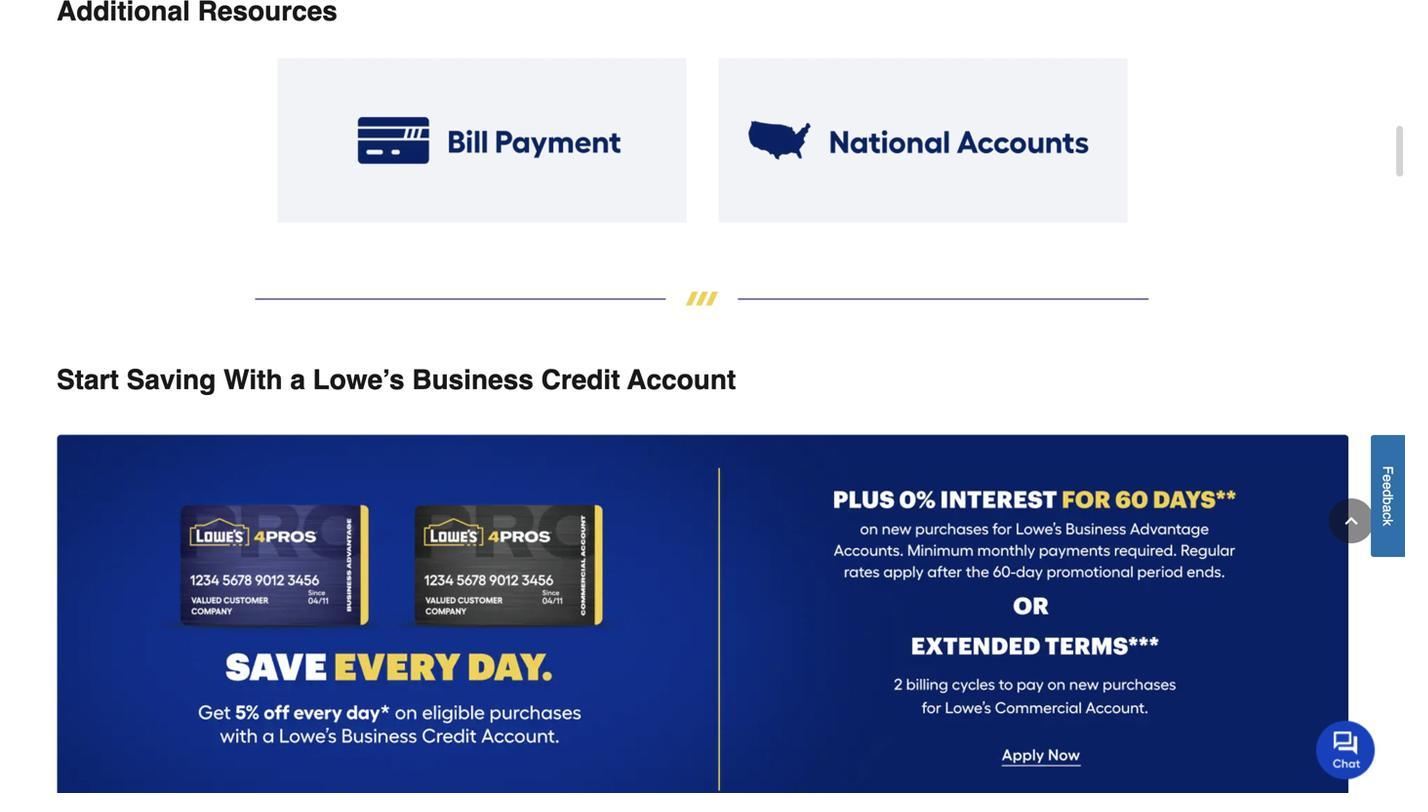 Task type: locate. For each thing, give the bounding box(es) containing it.
k
[[1380, 519, 1396, 526]]

credit
[[541, 365, 620, 396]]

national accounts. image
[[718, 58, 1128, 223]]

b
[[1380, 497, 1396, 505]]

c
[[1380, 512, 1396, 519]]

0 vertical spatial a
[[290, 365, 305, 396]]

a up k
[[1380, 505, 1396, 512]]

f
[[1380, 466, 1396, 474]]

f e e d b a c k button
[[1371, 435, 1405, 557]]

page divider image
[[57, 292, 1349, 306]]

start
[[57, 365, 119, 396]]

f e e d b a c k
[[1380, 466, 1396, 526]]

lowe's
[[313, 365, 405, 396]]

a
[[290, 365, 305, 396], [1380, 505, 1396, 512]]

chat invite button image
[[1316, 720, 1376, 780]]

e
[[1380, 474, 1396, 482], [1380, 482, 1396, 490]]

d
[[1380, 490, 1396, 497]]

e up d
[[1380, 474, 1396, 482]]

account
[[627, 365, 736, 396]]

1 horizontal spatial a
[[1380, 505, 1396, 512]]

a right with
[[290, 365, 305, 396]]

business
[[412, 365, 534, 396]]

save every day. get 5 percent off every day plus 0 percent interest for 60 days or extended terms. image
[[57, 435, 1349, 793]]

e up b
[[1380, 482, 1396, 490]]

1 vertical spatial a
[[1380, 505, 1396, 512]]

with
[[224, 365, 283, 396]]

0 horizontal spatial a
[[290, 365, 305, 396]]



Task type: vqa. For each thing, say whether or not it's contained in the screenshot.
SHOWER for Prep
no



Task type: describe. For each thing, give the bounding box(es) containing it.
scroll to top element
[[1329, 499, 1374, 544]]

saving
[[126, 365, 216, 396]]

chevron up image
[[1342, 511, 1361, 531]]

start saving with a lowe's business credit account
[[57, 365, 736, 396]]

2 e from the top
[[1380, 482, 1396, 490]]

bill payment. image
[[277, 58, 687, 223]]

a inside the f e e d b a c k button
[[1380, 505, 1396, 512]]

1 e from the top
[[1380, 474, 1396, 482]]



